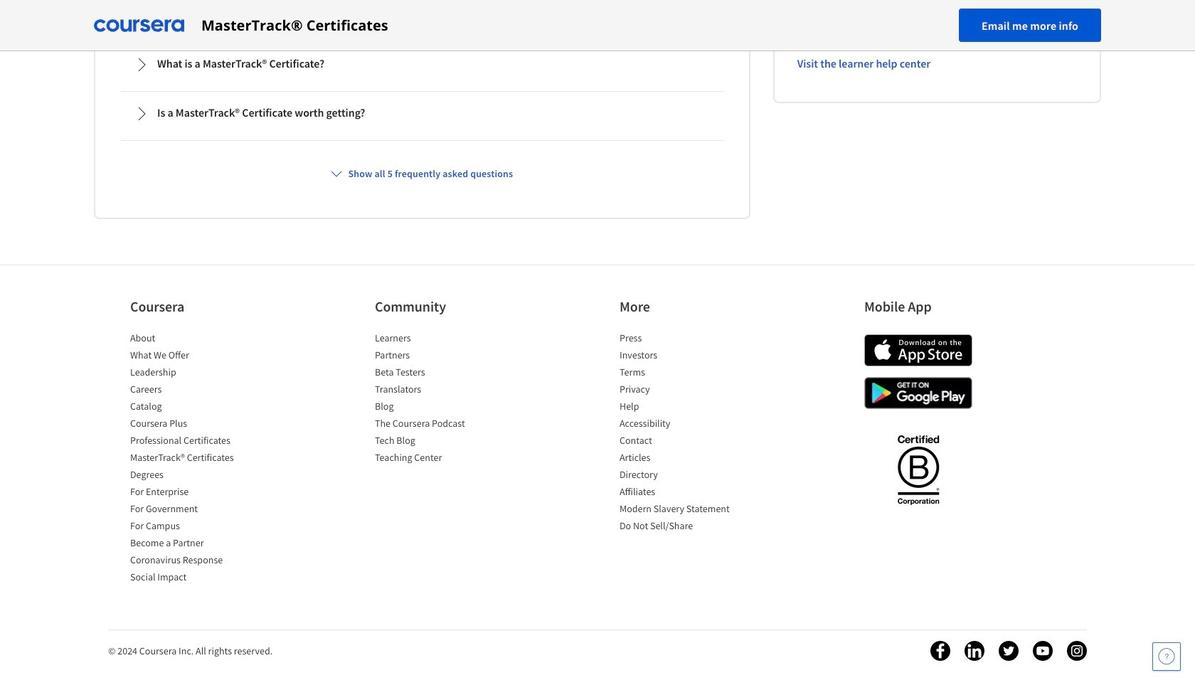 Task type: locate. For each thing, give the bounding box(es) containing it.
coursera twitter image
[[999, 641, 1019, 661]]

collapsed list
[[118, 0, 726, 144]]

0 horizontal spatial list
[[130, 331, 251, 587]]

list
[[130, 331, 251, 587], [375, 331, 496, 467], [620, 331, 740, 536]]

2 horizontal spatial list
[[620, 331, 740, 536]]

coursera image
[[94, 14, 184, 37]]

list item
[[130, 331, 251, 348], [375, 331, 496, 348], [620, 331, 740, 348], [130, 348, 251, 365], [375, 348, 496, 365], [620, 348, 740, 365], [130, 365, 251, 382], [375, 365, 496, 382], [620, 365, 740, 382], [130, 382, 251, 399], [375, 382, 496, 399], [620, 382, 740, 399], [130, 399, 251, 416], [375, 399, 496, 416], [620, 399, 740, 416], [130, 416, 251, 433], [375, 416, 496, 433], [620, 416, 740, 433], [130, 433, 251, 450], [375, 433, 496, 450], [620, 433, 740, 450], [130, 450, 251, 467], [375, 450, 496, 467], [620, 450, 740, 467], [130, 467, 251, 485], [620, 467, 740, 485], [130, 485, 251, 502], [620, 485, 740, 502], [130, 502, 251, 519], [620, 502, 740, 519], [130, 519, 251, 536], [620, 519, 740, 536], [130, 536, 251, 553], [130, 553, 251, 570], [130, 570, 251, 587]]

get it on google play image
[[864, 377, 972, 409]]

1 list from the left
[[130, 331, 251, 587]]

1 horizontal spatial list
[[375, 331, 496, 467]]



Task type: describe. For each thing, give the bounding box(es) containing it.
coursera linkedin image
[[965, 641, 984, 661]]

logo of certified b corporation image
[[889, 427, 947, 512]]

help center image
[[1158, 648, 1175, 665]]

2 list from the left
[[375, 331, 496, 467]]

download on the app store image
[[864, 334, 972, 366]]

coursera instagram image
[[1067, 641, 1087, 661]]

3 list from the left
[[620, 331, 740, 536]]

coursera facebook image
[[930, 641, 950, 661]]

coursera youtube image
[[1033, 641, 1053, 661]]



Task type: vqa. For each thing, say whether or not it's contained in the screenshot.
right list
yes



